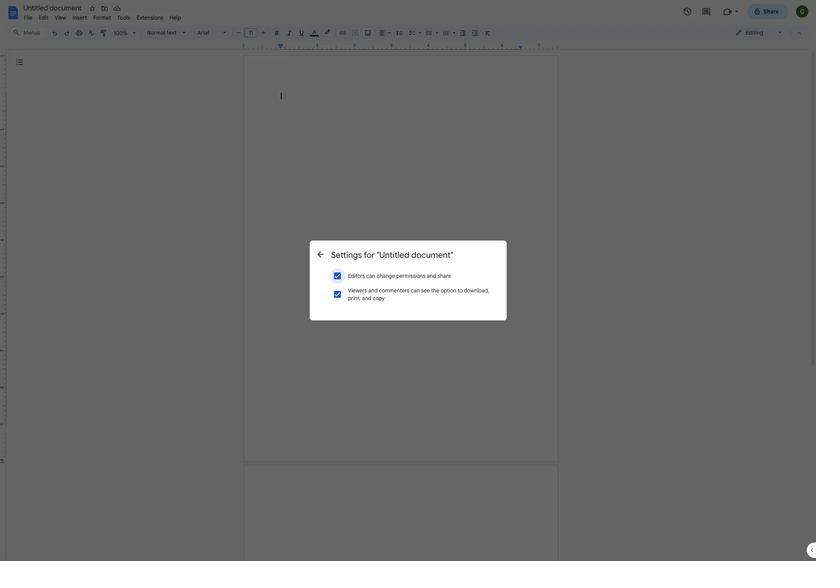 Task type: describe. For each thing, give the bounding box(es) containing it.
Star checkbox
[[87, 3, 98, 14]]

left margin image
[[244, 43, 283, 49]]

main toolbar
[[48, 0, 494, 363]]

top margin image
[[0, 56, 6, 95]]

Menus field
[[10, 27, 48, 38]]



Task type: locate. For each thing, give the bounding box(es) containing it.
menu bar inside menu bar banner
[[21, 10, 184, 23]]

right margin image
[[519, 43, 558, 49]]

share. private to only me. image
[[754, 8, 761, 15]]

menu bar
[[21, 10, 184, 23]]

bottom margin image
[[0, 423, 6, 462]]

Rename text field
[[21, 3, 86, 12]]

application
[[0, 0, 816, 562]]

menu bar banner
[[0, 0, 816, 562]]



Task type: vqa. For each thing, say whether or not it's contained in the screenshot.
menu bar
yes



